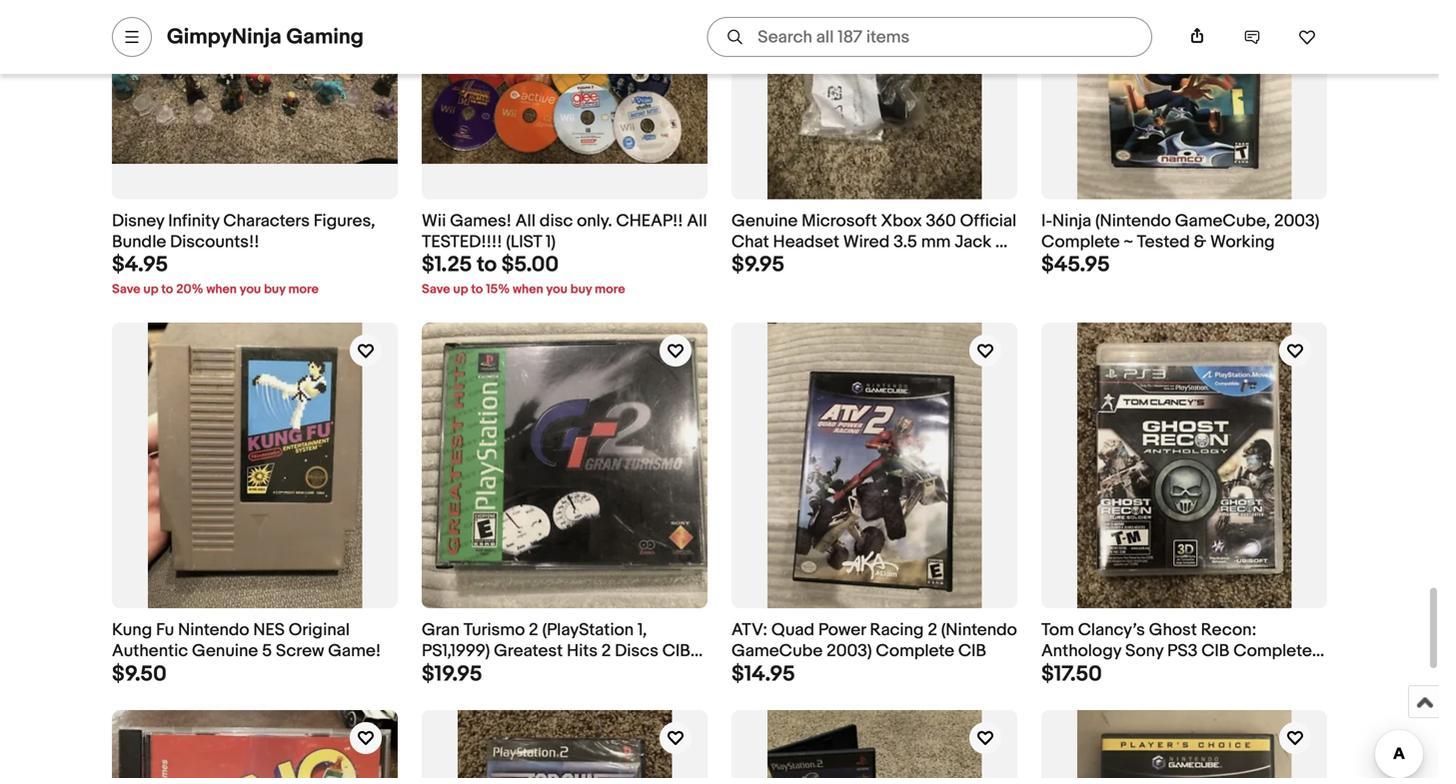 Task type: describe. For each thing, give the bounding box(es) containing it.
figures,
[[314, 211, 375, 232]]

gaming
[[286, 24, 364, 50]]

nintendo
[[178, 620, 249, 641]]

complete for $17.50
[[1234, 641, 1312, 662]]

1,
[[638, 620, 647, 641]]

chat
[[732, 232, 769, 253]]

save this seller gimpyninja image
[[1298, 28, 1316, 46]]

to inside $4.95 save up to 20% when you buy more
[[161, 282, 173, 298]]

official
[[960, 211, 1017, 232]]

tom clancy's ghost recon: anthology sony ps3 cib complete free shipping
[[1042, 620, 1312, 683]]

free
[[1042, 662, 1076, 683]]

wired
[[843, 232, 890, 253]]

gran turismo 2 (playstation 1, ps1,1999) greatest hits 2 discs cib complete
[[422, 620, 691, 683]]

genuine microsoft xbox 360 official chat headset wired 3.5 mm jack w/ boom mic
[[732, 211, 1017, 274]]

up inside $4.95 save up to 20% when you buy more
[[143, 282, 158, 298]]

buy inside $4.95 save up to 20% when you buy more
[[264, 282, 286, 298]]

disney infinity characters figures, bundle discounts!! : quick view image
[[112, 0, 398, 164]]

to left 15%
[[471, 282, 483, 298]]

$17.50
[[1042, 662, 1102, 688]]

boom
[[732, 253, 778, 274]]

2003) inside atv: quad power racing 2 (nintendo gamecube 2003) complete cib
[[827, 641, 872, 662]]

jack
[[955, 232, 992, 253]]

discs
[[615, 641, 659, 662]]

1 horizontal spatial 2
[[602, 641, 611, 662]]

$4.95 save up to 20% when you buy more
[[112, 252, 319, 298]]

uno for pc cd match colors numbers wild computer board card game cd-rom windows : quick view image
[[112, 711, 398, 779]]

~
[[1124, 232, 1133, 253]]

cib inside gran turismo 2 (playstation 1, ps1,1999) greatest hits 2 discs cib complete
[[662, 641, 691, 662]]

disney infinity characters figures, bundle discounts!! button
[[112, 211, 398, 253]]

atv: quad power racing 2 (nintendo gamecube 2003) complete cib : quick view image
[[767, 323, 982, 609]]

$45.95
[[1042, 252, 1110, 278]]

tested
[[1137, 232, 1190, 253]]

characters
[[223, 211, 310, 232]]

save inside $4.95 save up to 20% when you buy more
[[112, 282, 140, 298]]

power
[[818, 620, 866, 641]]

quad
[[772, 620, 815, 641]]

original
[[289, 620, 350, 641]]

$1.25
[[422, 252, 472, 278]]

i-
[[1042, 211, 1053, 232]]

complete for $14.95
[[876, 641, 955, 662]]

3.5
[[894, 232, 917, 253]]

disney infinity characters figures, bundle discounts!!
[[112, 211, 375, 253]]

15%
[[486, 282, 510, 298]]

atv: quad power racing 2 (nintendo gamecube 2003) complete cib
[[732, 620, 1017, 662]]

headset
[[773, 232, 840, 253]]

2003) inside i-ninja (nintendo gamecube, 2003) complete ~ tested & working
[[1274, 211, 1320, 232]]

gran
[[422, 620, 460, 641]]

$19.95
[[422, 662, 482, 688]]

kung fu nintendo nes original authentic genuine 5 screw game! button
[[112, 620, 398, 663]]

ty the tasmanian tiger 3 night of quinkan playstation 2 ps2 complete, tested : quick view image
[[767, 711, 982, 779]]

$9.95
[[732, 252, 785, 278]]

gimpyninja gaming link
[[167, 24, 364, 50]]

complete
[[422, 662, 510, 683]]

gran turismo 2 (playstation 1, ps1,1999) greatest hits 2 discs cib complete : quick view image
[[422, 323, 708, 609]]

turismo
[[464, 620, 525, 641]]

racing
[[870, 620, 924, 641]]

2 all from the left
[[687, 211, 707, 232]]

genuine microsoft xbox 360 official chat headset wired 3.5 mm jack w/ boom mic button
[[732, 211, 1018, 274]]

working
[[1210, 232, 1275, 253]]

w/
[[995, 232, 1016, 253]]

disney
[[112, 211, 164, 232]]

up inside $1.25 to $5.00 save up to 15% when you buy more
[[453, 282, 468, 298]]

discounts!!
[[170, 232, 259, 253]]

ninja
[[1053, 211, 1092, 232]]

wii games! all disc only. cheap!!  all tested!!!! (list 1)
[[422, 211, 707, 253]]

wii games! all disc only. cheap!!  all tested!!!! (list 1) button
[[422, 211, 708, 253]]

disc
[[540, 211, 573, 232]]

$14.95
[[732, 662, 795, 688]]

(playstation
[[542, 620, 634, 641]]

wii games! all disc only. cheap!!  all tested!!!! (list 1) : quick view image
[[422, 0, 708, 164]]

$4.95
[[112, 252, 168, 278]]

shipping
[[1080, 662, 1149, 683]]

kung
[[112, 620, 152, 641]]

tom
[[1042, 620, 1074, 641]]



Task type: vqa. For each thing, say whether or not it's contained in the screenshot.


Task type: locate. For each thing, give the bounding box(es) containing it.
0 horizontal spatial genuine
[[192, 641, 258, 662]]

2 up from the left
[[453, 282, 468, 298]]

sony
[[1126, 641, 1164, 662]]

game!
[[328, 641, 381, 662]]

all right cheap!! at the left of page
[[687, 211, 707, 232]]

$1.25 to $5.00 save up to 15% when you buy more
[[422, 252, 625, 298]]

more inside $4.95 save up to 20% when you buy more
[[288, 282, 319, 298]]

2 horizontal spatial 2
[[928, 620, 938, 641]]

cib
[[662, 641, 691, 662], [958, 641, 987, 662], [1202, 641, 1230, 662]]

up down $1.25
[[453, 282, 468, 298]]

i-ninja (nintendo gamecube, 2003) complete ~ tested & working
[[1042, 211, 1320, 253]]

screw
[[276, 641, 324, 662]]

more down disney infinity characters figures, bundle discounts!! 'button'
[[288, 282, 319, 298]]

2 right the racing at right
[[928, 620, 938, 641]]

up
[[143, 282, 158, 298], [453, 282, 468, 298]]

5
[[262, 641, 272, 662]]

2 you from the left
[[546, 282, 568, 298]]

1 horizontal spatial 2003)
[[1274, 211, 1320, 232]]

when down $5.00 at top
[[513, 282, 543, 298]]

2 more from the left
[[595, 282, 625, 298]]

0 horizontal spatial when
[[206, 282, 237, 298]]

1 horizontal spatial save
[[422, 282, 450, 298]]

complete right power
[[876, 641, 955, 662]]

buy inside $1.25 to $5.00 save up to 15% when you buy more
[[571, 282, 592, 298]]

1 vertical spatial 2003)
[[827, 641, 872, 662]]

ps3
[[1168, 641, 1198, 662]]

Search all 187 items field
[[707, 17, 1153, 57]]

tom clancy's ghost recon: anthology sony ps3 cib complete free shipping  : quick view image
[[1077, 323, 1292, 609]]

2 right "turismo" at the left bottom of page
[[529, 620, 539, 641]]

1 horizontal spatial complete
[[1042, 232, 1120, 253]]

complete left "~"
[[1042, 232, 1120, 253]]

to left "20%"
[[161, 282, 173, 298]]

0 horizontal spatial up
[[143, 282, 158, 298]]

authentic
[[112, 641, 188, 662]]

kung fu nintendo nes original authentic genuine 5 screw game!
[[112, 620, 381, 662]]

microsoft
[[802, 211, 877, 232]]

0 vertical spatial (nintendo
[[1096, 211, 1171, 232]]

genuine microsoft xbox 360 official chat headset wired 3.5 mm jack w/ boom mic : quick view image
[[767, 0, 982, 200]]

you inside $1.25 to $5.00 save up to 15% when you buy more
[[546, 282, 568, 298]]

1 all from the left
[[516, 211, 536, 232]]

more
[[288, 282, 319, 298], [595, 282, 625, 298]]

20%
[[176, 282, 204, 298]]

1 more from the left
[[288, 282, 319, 298]]

2 cib from the left
[[958, 641, 987, 662]]

2003) right gamecube,
[[1274, 211, 1320, 232]]

0 horizontal spatial 2
[[529, 620, 539, 641]]

atv:
[[732, 620, 768, 641]]

fu
[[156, 620, 174, 641]]

2 buy from the left
[[571, 282, 592, 298]]

genuine up boom in the top of the page
[[732, 211, 798, 232]]

2
[[529, 620, 539, 641], [928, 620, 938, 641], [602, 641, 611, 662]]

kung fu nintendo nes original authentic genuine 5 screw game!  : quick view image
[[148, 323, 362, 609]]

gamecube,
[[1175, 211, 1271, 232]]

buy down disney infinity characters figures, bundle discounts!! 'button'
[[264, 282, 286, 298]]

2 inside atv: quad power racing 2 (nintendo gamecube 2003) complete cib
[[928, 620, 938, 641]]

1 buy from the left
[[264, 282, 286, 298]]

wii
[[422, 211, 446, 232]]

cib inside tom clancy's ghost recon: anthology sony ps3 cib complete free shipping
[[1202, 641, 1230, 662]]

0 horizontal spatial complete
[[876, 641, 955, 662]]

tested!!!!
[[422, 232, 502, 253]]

ghost
[[1149, 620, 1197, 641]]

0 horizontal spatial save
[[112, 282, 140, 298]]

gran turismo 2 (playstation 1, ps1,1999) greatest hits 2 discs cib complete button
[[422, 620, 708, 683]]

complete right the ps3
[[1234, 641, 1312, 662]]

1 vertical spatial genuine
[[192, 641, 258, 662]]

buy down "wii games! all disc only. cheap!!  all tested!!!! (list 1)" button at top left
[[571, 282, 592, 298]]

only.
[[577, 211, 612, 232]]

0 horizontal spatial 2003)
[[827, 641, 872, 662]]

1)
[[546, 232, 556, 253]]

0 horizontal spatial all
[[516, 211, 536, 232]]

1 up from the left
[[143, 282, 158, 298]]

1 when from the left
[[206, 282, 237, 298]]

ps1,1999)
[[422, 641, 490, 662]]

0 vertical spatial genuine
[[732, 211, 798, 232]]

1 horizontal spatial cib
[[958, 641, 987, 662]]

0 vertical spatial 2003)
[[1274, 211, 1320, 232]]

1 vertical spatial (nintendo
[[941, 620, 1017, 641]]

1 horizontal spatial all
[[687, 211, 707, 232]]

genuine
[[732, 211, 798, 232], [192, 641, 258, 662]]

when inside $1.25 to $5.00 save up to 15% when you buy more
[[513, 282, 543, 298]]

2 horizontal spatial cib
[[1202, 641, 1230, 662]]

1 you from the left
[[240, 282, 261, 298]]

you down $5.00 at top
[[546, 282, 568, 298]]

mic
[[782, 253, 810, 274]]

cib right the ps3
[[1202, 641, 1230, 662]]

more inside $1.25 to $5.00 save up to 15% when you buy more
[[595, 282, 625, 298]]

$9.50
[[112, 662, 167, 688]]

gimpyninja gaming
[[167, 24, 364, 50]]

save
[[112, 282, 140, 298], [422, 282, 450, 298]]

1 horizontal spatial (nintendo
[[1096, 211, 1171, 232]]

anthology
[[1042, 641, 1122, 662]]

buy
[[264, 282, 286, 298], [571, 282, 592, 298]]

2 save from the left
[[422, 282, 450, 298]]

1 horizontal spatial you
[[546, 282, 568, 298]]

1 save from the left
[[112, 282, 140, 298]]

bundle
[[112, 232, 166, 253]]

(nintendo inside atv: quad power racing 2 (nintendo gamecube 2003) complete cib
[[941, 620, 1017, 641]]

top gun combat zones for sony ps2 factory sealed : quick view image
[[458, 711, 672, 779]]

1 horizontal spatial buy
[[571, 282, 592, 298]]

3 cib from the left
[[1202, 641, 1230, 662]]

gimpyninja
[[167, 24, 282, 50]]

you down disney infinity characters figures, bundle discounts!! 'button'
[[240, 282, 261, 298]]

when
[[206, 282, 237, 298], [513, 282, 543, 298]]

games!
[[450, 211, 512, 232]]

complete inside atv: quad power racing 2 (nintendo gamecube 2003) complete cib
[[876, 641, 955, 662]]

save inside $1.25 to $5.00 save up to 15% when you buy more
[[422, 282, 450, 298]]

greatest
[[494, 641, 563, 662]]

more down only.
[[595, 282, 625, 298]]

all
[[516, 211, 536, 232], [687, 211, 707, 232]]

0 horizontal spatial you
[[240, 282, 261, 298]]

1 horizontal spatial more
[[595, 282, 625, 298]]

2003) right quad
[[827, 641, 872, 662]]

you
[[240, 282, 261, 298], [546, 282, 568, 298]]

360
[[926, 211, 956, 232]]

(nintendo right ninja at the top of page
[[1096, 211, 1171, 232]]

genuine left 5
[[192, 641, 258, 662]]

0 horizontal spatial more
[[288, 282, 319, 298]]

i-ninja (nintendo gamecube, 2003) complete ~ tested & working button
[[1042, 211, 1327, 253]]

1 horizontal spatial when
[[513, 282, 543, 298]]

atv: quad power racing 2 (nintendo gamecube 2003) complete cib button
[[732, 620, 1018, 663]]

hits
[[567, 641, 598, 662]]

up down $4.95 at the left top of page
[[143, 282, 158, 298]]

tom clancy's ghost recon: anthology sony ps3 cib complete free shipping button
[[1042, 620, 1327, 683]]

(nintendo inside i-ninja (nintendo gamecube, 2003) complete ~ tested & working
[[1096, 211, 1171, 232]]

0 horizontal spatial (nintendo
[[941, 620, 1017, 641]]

to up 15%
[[477, 252, 497, 278]]

2 when from the left
[[513, 282, 543, 298]]

nes
[[253, 620, 285, 641]]

2 right hits
[[602, 641, 611, 662]]

(nintendo
[[1096, 211, 1171, 232], [941, 620, 1017, 641]]

&
[[1194, 232, 1207, 253]]

1 horizontal spatial up
[[453, 282, 468, 298]]

save down $1.25
[[422, 282, 450, 298]]

to
[[477, 252, 497, 278], [161, 282, 173, 298], [471, 282, 483, 298]]

cheap!!
[[616, 211, 683, 232]]

0 horizontal spatial buy
[[264, 282, 286, 298]]

cib inside atv: quad power racing 2 (nintendo gamecube 2003) complete cib
[[958, 641, 987, 662]]

need for speed: hot pursuit 2 (nintendo gamecube, 2002) complete *free shipping* : quick view image
[[1077, 711, 1292, 779]]

2003)
[[1274, 211, 1320, 232], [827, 641, 872, 662]]

(nintendo left tom
[[941, 620, 1017, 641]]

recon:
[[1201, 620, 1257, 641]]

genuine inside genuine microsoft xbox 360 official chat headset wired 3.5 mm jack w/ boom mic
[[732, 211, 798, 232]]

when inside $4.95 save up to 20% when you buy more
[[206, 282, 237, 298]]

i-ninja (nintendo gamecube, 2003) complete ~ tested & working : quick view image
[[1077, 0, 1292, 200]]

1 horizontal spatial genuine
[[732, 211, 798, 232]]

(list
[[506, 232, 542, 253]]

save down $4.95 at the left top of page
[[112, 282, 140, 298]]

$5.00
[[502, 252, 559, 278]]

2 horizontal spatial complete
[[1234, 641, 1312, 662]]

cib right the racing at right
[[958, 641, 987, 662]]

1 cib from the left
[[662, 641, 691, 662]]

gamecube
[[732, 641, 823, 662]]

mm
[[921, 232, 951, 253]]

when right "20%"
[[206, 282, 237, 298]]

clancy's
[[1078, 620, 1145, 641]]

you inside $4.95 save up to 20% when you buy more
[[240, 282, 261, 298]]

all left disc
[[516, 211, 536, 232]]

complete inside tom clancy's ghost recon: anthology sony ps3 cib complete free shipping
[[1234, 641, 1312, 662]]

xbox
[[881, 211, 922, 232]]

complete inside i-ninja (nintendo gamecube, 2003) complete ~ tested & working
[[1042, 232, 1120, 253]]

cib right "discs"
[[662, 641, 691, 662]]

infinity
[[168, 211, 219, 232]]

0 horizontal spatial cib
[[662, 641, 691, 662]]

genuine inside the kung fu nintendo nes original authentic genuine 5 screw game!
[[192, 641, 258, 662]]



